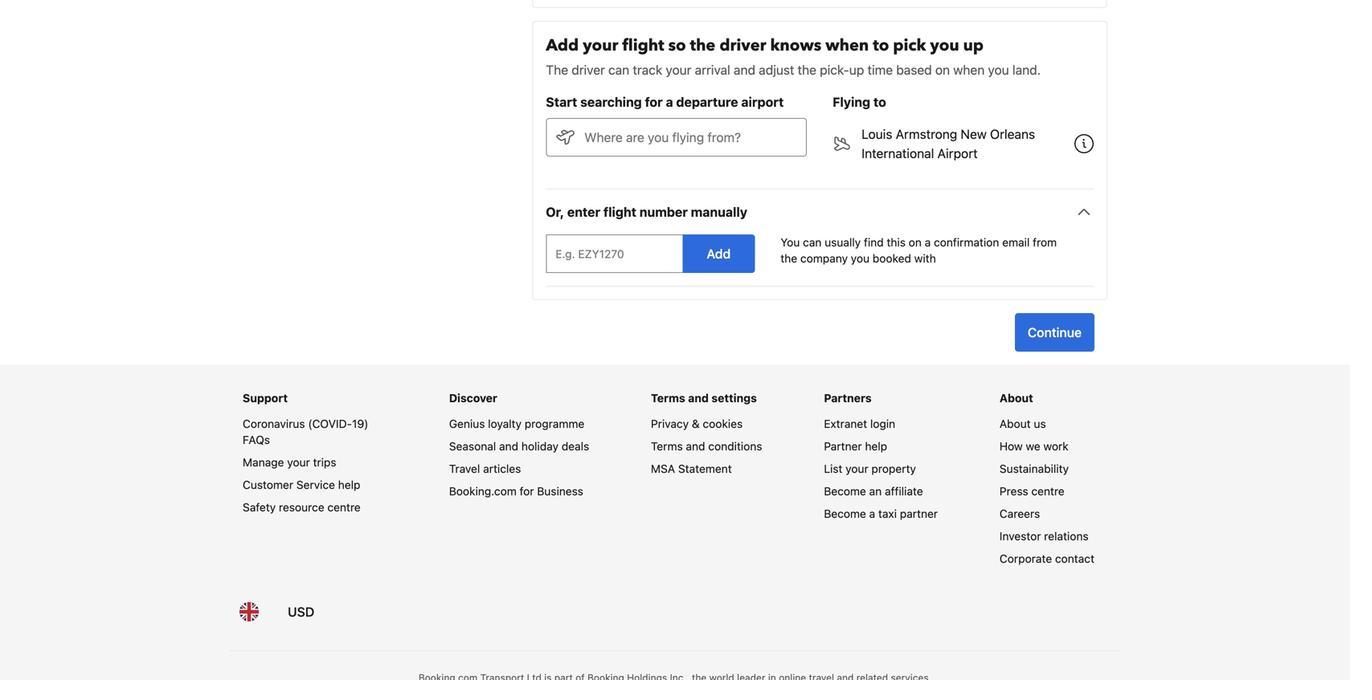 Task type: describe. For each thing, give the bounding box(es) containing it.
find
[[864, 236, 884, 249]]

0 vertical spatial you
[[930, 35, 959, 57]]

how we work
[[1000, 440, 1069, 453]]

international
[[862, 146, 934, 161]]

pick
[[893, 35, 926, 57]]

extranet login link
[[824, 418, 895, 431]]

become for become a taxi partner
[[824, 508, 866, 521]]

press centre link
[[1000, 485, 1065, 498]]

relations
[[1044, 530, 1089, 543]]

airport
[[741, 94, 784, 110]]

programme
[[525, 418, 585, 431]]

business
[[537, 485, 583, 498]]

or, enter flight number manually
[[546, 205, 747, 220]]

1 horizontal spatial centre
[[1031, 485, 1065, 498]]

articles
[[483, 463, 521, 476]]

add for add
[[707, 246, 731, 262]]

flight for so
[[622, 35, 664, 57]]

affiliate
[[885, 485, 923, 498]]

us
[[1034, 418, 1046, 431]]

you inside 'you can usually find this on a confirmation email from the company you booked with'
[[851, 252, 870, 265]]

terms for terms and settings
[[651, 392, 685, 405]]

seasonal and holiday deals
[[449, 440, 589, 453]]

time
[[868, 62, 893, 78]]

about us link
[[1000, 418, 1046, 431]]

knows
[[770, 35, 822, 57]]

start
[[546, 94, 577, 110]]

and inside add your flight so the driver knows when to pick you up the driver can track your arrival and adjust the pick-up time based on when you land.
[[734, 62, 755, 78]]

investor relations link
[[1000, 530, 1089, 543]]

to inside add your flight so the driver knows when to pick you up the driver can track your arrival and adjust the pick-up time based on when you land.
[[873, 35, 889, 57]]

(covid-
[[308, 418, 352, 431]]

seasonal
[[449, 440, 496, 453]]

number
[[640, 205, 688, 220]]

coronavirus (covid-19) faqs
[[243, 418, 368, 447]]

new
[[961, 127, 987, 142]]

louis
[[862, 127, 892, 142]]

orleans
[[990, 127, 1035, 142]]

work
[[1044, 440, 1069, 453]]

a inside 'you can usually find this on a confirmation email from the company you booked with'
[[925, 236, 931, 249]]

you can usually find this on a confirmation email from the company you booked with
[[781, 236, 1057, 265]]

terms and settings
[[651, 392, 757, 405]]

sustainability link
[[1000, 463, 1069, 476]]

0 vertical spatial driver
[[720, 35, 766, 57]]

this
[[887, 236, 906, 249]]

company
[[800, 252, 848, 265]]

enter
[[567, 205, 600, 220]]

arrival
[[695, 62, 730, 78]]

can inside 'you can usually find this on a confirmation email from the company you booked with'
[[803, 236, 822, 249]]

you
[[781, 236, 800, 249]]

login
[[870, 418, 895, 431]]

msa statement
[[651, 463, 732, 476]]

0 horizontal spatial when
[[826, 35, 869, 57]]

corporate contact
[[1000, 553, 1095, 566]]

customer service help
[[243, 479, 360, 492]]

email
[[1002, 236, 1030, 249]]

flight for number
[[604, 205, 636, 220]]

or, enter flight number manually button
[[546, 203, 1094, 222]]

taxi
[[878, 508, 897, 521]]

we
[[1026, 440, 1041, 453]]

msa statement link
[[651, 463, 732, 476]]

add for add your flight so the driver knows when to pick you up the driver can track your arrival and adjust the pick-up time based on when you land.
[[546, 35, 579, 57]]

louis armstrong new orleans international airport
[[862, 127, 1035, 161]]

1 horizontal spatial a
[[869, 508, 875, 521]]

about for about us
[[1000, 418, 1031, 431]]

an
[[869, 485, 882, 498]]

1 horizontal spatial help
[[865, 440, 887, 453]]

extranet
[[824, 418, 867, 431]]

flying to
[[833, 94, 886, 110]]

from
[[1033, 236, 1057, 249]]

your for manage
[[287, 456, 310, 469]]

travel
[[449, 463, 480, 476]]

1 horizontal spatial when
[[953, 62, 985, 78]]

seasonal and holiday deals link
[[449, 440, 589, 453]]

on inside add your flight so the driver knows when to pick you up the driver can track your arrival and adjust the pick-up time based on when you land.
[[935, 62, 950, 78]]

partners
[[824, 392, 872, 405]]

become a taxi partner
[[824, 508, 938, 521]]

your down so
[[666, 62, 691, 78]]

E.g. EZY1270 field
[[546, 235, 676, 273]]

usd
[[288, 605, 314, 620]]

resource
[[279, 501, 324, 514]]

airport
[[938, 146, 978, 161]]

msa
[[651, 463, 675, 476]]

partner
[[824, 440, 862, 453]]

booking.com
[[449, 485, 517, 498]]

searching
[[580, 94, 642, 110]]

19)
[[352, 418, 368, 431]]

careers link
[[1000, 508, 1040, 521]]

safety resource centre link
[[243, 501, 361, 514]]

list your property
[[824, 463, 916, 476]]

loyalty
[[488, 418, 522, 431]]

land.
[[1013, 62, 1041, 78]]



Task type: locate. For each thing, give the bounding box(es) containing it.
can left track
[[608, 62, 629, 78]]

0 vertical spatial flight
[[622, 35, 664, 57]]

1 vertical spatial can
[[803, 236, 822, 249]]

you right pick
[[930, 35, 959, 57]]

to up time
[[873, 35, 889, 57]]

become
[[824, 485, 866, 498], [824, 508, 866, 521]]

help right service
[[338, 479, 360, 492]]

up left time
[[849, 62, 864, 78]]

1 vertical spatial a
[[925, 236, 931, 249]]

2 horizontal spatial you
[[988, 62, 1009, 78]]

0 vertical spatial a
[[666, 94, 673, 110]]

0 vertical spatial terms
[[651, 392, 685, 405]]

0 horizontal spatial on
[[909, 236, 922, 249]]

flying
[[833, 94, 870, 110]]

0 vertical spatial centre
[[1031, 485, 1065, 498]]

0 vertical spatial can
[[608, 62, 629, 78]]

you down find
[[851, 252, 870, 265]]

0 horizontal spatial you
[[851, 252, 870, 265]]

partner help link
[[824, 440, 887, 453]]

confirmation
[[934, 236, 999, 249]]

0 horizontal spatial a
[[666, 94, 673, 110]]

corporate
[[1000, 553, 1052, 566]]

continue button
[[1015, 313, 1095, 352]]

careers
[[1000, 508, 1040, 521]]

privacy & cookies link
[[651, 418, 743, 431]]

you
[[930, 35, 959, 57], [988, 62, 1009, 78], [851, 252, 870, 265]]

0 vertical spatial for
[[645, 94, 663, 110]]

property
[[872, 463, 916, 476]]

with
[[914, 252, 936, 265]]

2 vertical spatial the
[[781, 252, 797, 265]]

about up about us link
[[1000, 392, 1033, 405]]

start searching for a departure airport
[[546, 94, 784, 110]]

support
[[243, 392, 288, 405]]

service
[[296, 479, 335, 492]]

0 vertical spatial on
[[935, 62, 950, 78]]

1 vertical spatial become
[[824, 508, 866, 521]]

become an affiliate
[[824, 485, 923, 498]]

and down "&" at the right of page
[[686, 440, 705, 453]]

1 vertical spatial help
[[338, 479, 360, 492]]

adjust
[[759, 62, 794, 78]]

discover
[[449, 392, 497, 405]]

corporate contact link
[[1000, 553, 1095, 566]]

1 vertical spatial for
[[520, 485, 534, 498]]

your down partner help
[[846, 463, 869, 476]]

a left the taxi
[[869, 508, 875, 521]]

0 vertical spatial help
[[865, 440, 887, 453]]

centre
[[1031, 485, 1065, 498], [327, 501, 361, 514]]

2 become from the top
[[824, 508, 866, 521]]

usd button
[[278, 593, 324, 632]]

2 about from the top
[[1000, 418, 1031, 431]]

safety resource centre
[[243, 501, 361, 514]]

settings
[[712, 392, 757, 405]]

terms and conditions link
[[651, 440, 762, 453]]

privacy
[[651, 418, 689, 431]]

and
[[734, 62, 755, 78], [688, 392, 709, 405], [499, 440, 518, 453], [686, 440, 705, 453]]

extranet login
[[824, 418, 895, 431]]

1 horizontal spatial you
[[930, 35, 959, 57]]

safety
[[243, 501, 276, 514]]

up
[[963, 35, 984, 57], [849, 62, 864, 78]]

can
[[608, 62, 629, 78], [803, 236, 822, 249]]

on inside 'you can usually find this on a confirmation email from the company you booked with'
[[909, 236, 922, 249]]

the inside 'you can usually find this on a confirmation email from the company you booked with'
[[781, 252, 797, 265]]

genius loyalty programme
[[449, 418, 585, 431]]

conditions
[[708, 440, 762, 453]]

1 vertical spatial centre
[[327, 501, 361, 514]]

manage
[[243, 456, 284, 469]]

trips
[[313, 456, 336, 469]]

0 horizontal spatial up
[[849, 62, 864, 78]]

your up searching
[[583, 35, 618, 57]]

1 vertical spatial up
[[849, 62, 864, 78]]

the
[[690, 35, 716, 57], [798, 62, 817, 78], [781, 252, 797, 265]]

booking.com for business
[[449, 485, 583, 498]]

1 to from the top
[[873, 35, 889, 57]]

and left "adjust"
[[734, 62, 755, 78]]

about for about
[[1000, 392, 1033, 405]]

your for list
[[846, 463, 869, 476]]

0 horizontal spatial add
[[546, 35, 579, 57]]

and for terms and conditions
[[686, 440, 705, 453]]

continue
[[1028, 325, 1082, 340]]

become down the list
[[824, 485, 866, 498]]

coronavirus
[[243, 418, 305, 431]]

a
[[666, 94, 673, 110], [925, 236, 931, 249], [869, 508, 875, 521]]

and for seasonal and holiday deals
[[499, 440, 518, 453]]

0 horizontal spatial driver
[[572, 62, 605, 78]]

2 horizontal spatial a
[[925, 236, 931, 249]]

1 vertical spatial when
[[953, 62, 985, 78]]

0 vertical spatial the
[[690, 35, 716, 57]]

0 vertical spatial add
[[546, 35, 579, 57]]

how we work link
[[1000, 440, 1069, 453]]

contact
[[1055, 553, 1095, 566]]

1 about from the top
[[1000, 392, 1033, 405]]

0 vertical spatial become
[[824, 485, 866, 498]]

add inside button
[[707, 246, 731, 262]]

&
[[692, 418, 700, 431]]

about up how
[[1000, 418, 1031, 431]]

a up 'with'
[[925, 236, 931, 249]]

become down the "become an affiliate" link
[[824, 508, 866, 521]]

1 horizontal spatial on
[[935, 62, 950, 78]]

and for terms and settings
[[688, 392, 709, 405]]

2 terms from the top
[[651, 440, 683, 453]]

driver up the arrival
[[720, 35, 766, 57]]

press
[[1000, 485, 1028, 498]]

2 to from the top
[[874, 94, 886, 110]]

terms down the privacy
[[651, 440, 683, 453]]

centre down service
[[327, 501, 361, 514]]

1 horizontal spatial can
[[803, 236, 822, 249]]

add down manually
[[707, 246, 731, 262]]

and up privacy & cookies
[[688, 392, 709, 405]]

privacy & cookies
[[651, 418, 743, 431]]

you left the land.
[[988, 62, 1009, 78]]

terms up the privacy
[[651, 392, 685, 405]]

1 horizontal spatial up
[[963, 35, 984, 57]]

1 vertical spatial on
[[909, 236, 922, 249]]

booked
[[873, 252, 911, 265]]

for left business
[[520, 485, 534, 498]]

and down loyalty on the bottom left
[[499, 440, 518, 453]]

on up 'with'
[[909, 236, 922, 249]]

when right based
[[953, 62, 985, 78]]

up right pick
[[963, 35, 984, 57]]

become for become an affiliate
[[824, 485, 866, 498]]

a left "departure"
[[666, 94, 673, 110]]

cookies
[[703, 418, 743, 431]]

0 horizontal spatial can
[[608, 62, 629, 78]]

1 terms from the top
[[651, 392, 685, 405]]

investor
[[1000, 530, 1041, 543]]

0 vertical spatial up
[[963, 35, 984, 57]]

2 vertical spatial you
[[851, 252, 870, 265]]

statement
[[678, 463, 732, 476]]

1 vertical spatial driver
[[572, 62, 605, 78]]

0 horizontal spatial centre
[[327, 501, 361, 514]]

manually
[[691, 205, 747, 220]]

to right flying
[[874, 94, 886, 110]]

1 horizontal spatial add
[[707, 246, 731, 262]]

can up "company"
[[803, 236, 822, 249]]

can inside add your flight so the driver knows when to pick you up the driver can track your arrival and adjust the pick-up time based on when you land.
[[608, 62, 629, 78]]

flight inside add your flight so the driver knows when to pick you up the driver can track your arrival and adjust the pick-up time based on when you land.
[[622, 35, 664, 57]]

1 vertical spatial you
[[988, 62, 1009, 78]]

list your property link
[[824, 463, 916, 476]]

2 vertical spatial a
[[869, 508, 875, 521]]

0 vertical spatial to
[[873, 35, 889, 57]]

centre down sustainability link
[[1031, 485, 1065, 498]]

list
[[824, 463, 843, 476]]

help
[[865, 440, 887, 453], [338, 479, 360, 492]]

become a taxi partner link
[[824, 508, 938, 521]]

1 horizontal spatial driver
[[720, 35, 766, 57]]

manage your trips link
[[243, 456, 336, 469]]

holiday
[[521, 440, 559, 453]]

deals
[[562, 440, 589, 453]]

on right based
[[935, 62, 950, 78]]

1 become from the top
[[824, 485, 866, 498]]

flight up track
[[622, 35, 664, 57]]

travel articles
[[449, 463, 521, 476]]

flight
[[622, 35, 664, 57], [604, 205, 636, 220]]

the down you
[[781, 252, 797, 265]]

customer
[[243, 479, 293, 492]]

your
[[583, 35, 618, 57], [666, 62, 691, 78], [287, 456, 310, 469], [846, 463, 869, 476]]

become an affiliate link
[[824, 485, 923, 498]]

1 vertical spatial flight
[[604, 205, 636, 220]]

driver right the
[[572, 62, 605, 78]]

manage your trips
[[243, 456, 336, 469]]

0 vertical spatial about
[[1000, 392, 1033, 405]]

on
[[935, 62, 950, 78], [909, 236, 922, 249]]

help up list your property link
[[865, 440, 887, 453]]

for down track
[[645, 94, 663, 110]]

your for add
[[583, 35, 618, 57]]

terms for terms and conditions
[[651, 440, 683, 453]]

0 horizontal spatial help
[[338, 479, 360, 492]]

add
[[546, 35, 579, 57], [707, 246, 731, 262]]

add inside add your flight so the driver knows when to pick you up the driver can track your arrival and adjust the pick-up time based on when you land.
[[546, 35, 579, 57]]

1 vertical spatial the
[[798, 62, 817, 78]]

add up the
[[546, 35, 579, 57]]

1 horizontal spatial for
[[645, 94, 663, 110]]

the right so
[[690, 35, 716, 57]]

1 vertical spatial terms
[[651, 440, 683, 453]]

partner help
[[824, 440, 887, 453]]

partner
[[900, 508, 938, 521]]

flight inside dropdown button
[[604, 205, 636, 220]]

when up pick-
[[826, 35, 869, 57]]

1 vertical spatial about
[[1000, 418, 1031, 431]]

your up the customer service help link
[[287, 456, 310, 469]]

travel articles link
[[449, 463, 521, 476]]

the down the knows
[[798, 62, 817, 78]]

0 horizontal spatial for
[[520, 485, 534, 498]]

pick-
[[820, 62, 849, 78]]

1 vertical spatial add
[[707, 246, 731, 262]]

the
[[546, 62, 568, 78]]

1 vertical spatial to
[[874, 94, 886, 110]]

0 vertical spatial when
[[826, 35, 869, 57]]

so
[[668, 35, 686, 57]]

Where are you flying from? field
[[575, 118, 807, 157]]

flight right the enter at the top of the page
[[604, 205, 636, 220]]



Task type: vqa. For each thing, say whether or not it's contained in the screenshot.
top '0'
no



